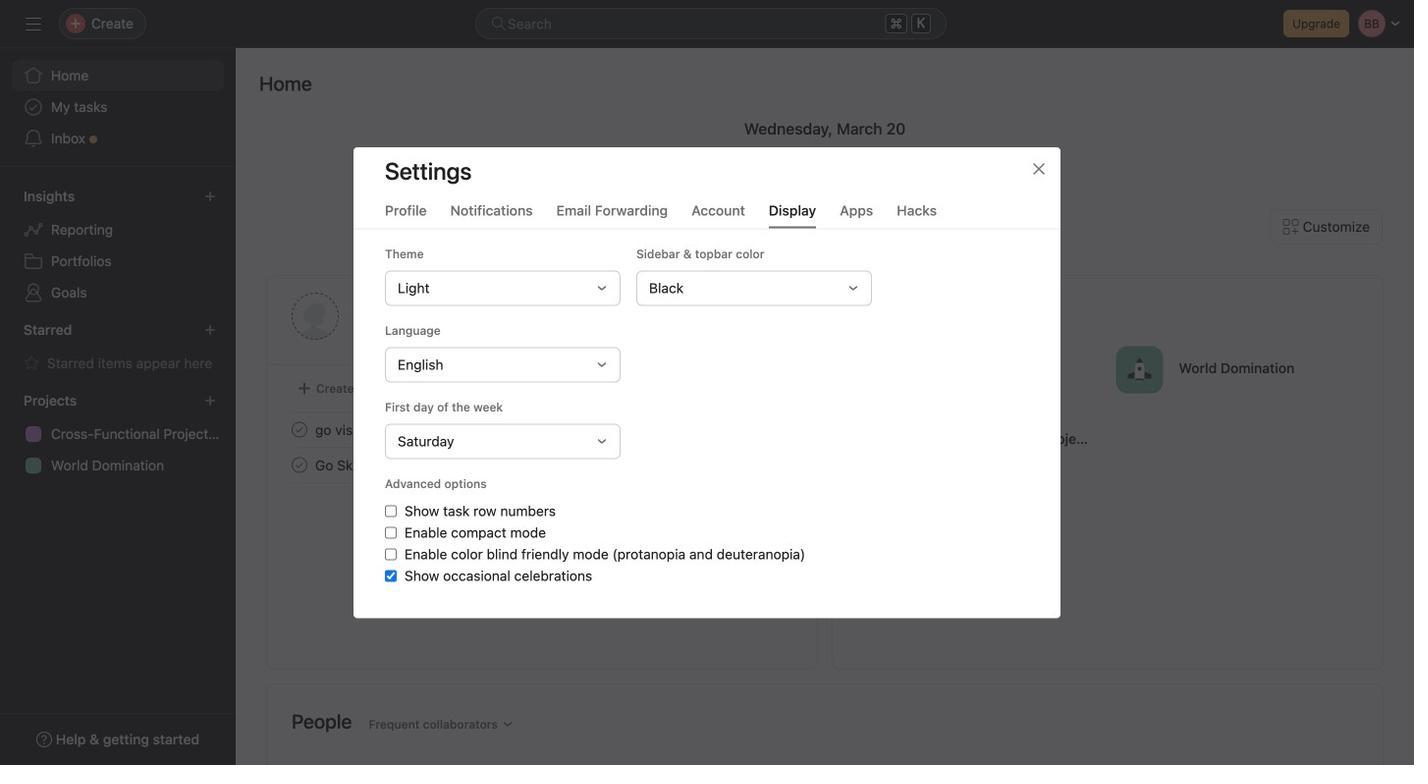Task type: vqa. For each thing, say whether or not it's contained in the screenshot.
Mark Complete checkbox
yes



Task type: locate. For each thing, give the bounding box(es) containing it.
add profile photo image
[[292, 293, 339, 340]]

1 mark complete image from the top
[[288, 418, 311, 442]]

1 mark complete checkbox from the top
[[288, 418, 311, 442]]

0 vertical spatial mark complete image
[[288, 418, 311, 442]]

1 vertical spatial mark complete checkbox
[[288, 453, 311, 477]]

mark complete image
[[288, 418, 311, 442], [288, 453, 311, 477]]

None checkbox
[[385, 548, 397, 560], [385, 570, 397, 582], [385, 548, 397, 560], [385, 570, 397, 582]]

0 vertical spatial mark complete checkbox
[[288, 418, 311, 442]]

None checkbox
[[385, 505, 397, 517], [385, 527, 397, 539], [385, 505, 397, 517], [385, 527, 397, 539]]

1 vertical spatial mark complete image
[[288, 453, 311, 477]]

Mark complete checkbox
[[288, 418, 311, 442], [288, 453, 311, 477]]



Task type: describe. For each thing, give the bounding box(es) containing it.
projects element
[[0, 383, 236, 485]]

2 mark complete image from the top
[[288, 453, 311, 477]]

2 mark complete checkbox from the top
[[288, 453, 311, 477]]

rocket image
[[1128, 358, 1152, 382]]

close image
[[1032, 161, 1047, 177]]

insights element
[[0, 179, 236, 312]]

hide sidebar image
[[26, 16, 41, 31]]

global element
[[0, 48, 236, 166]]

starred element
[[0, 312, 236, 383]]



